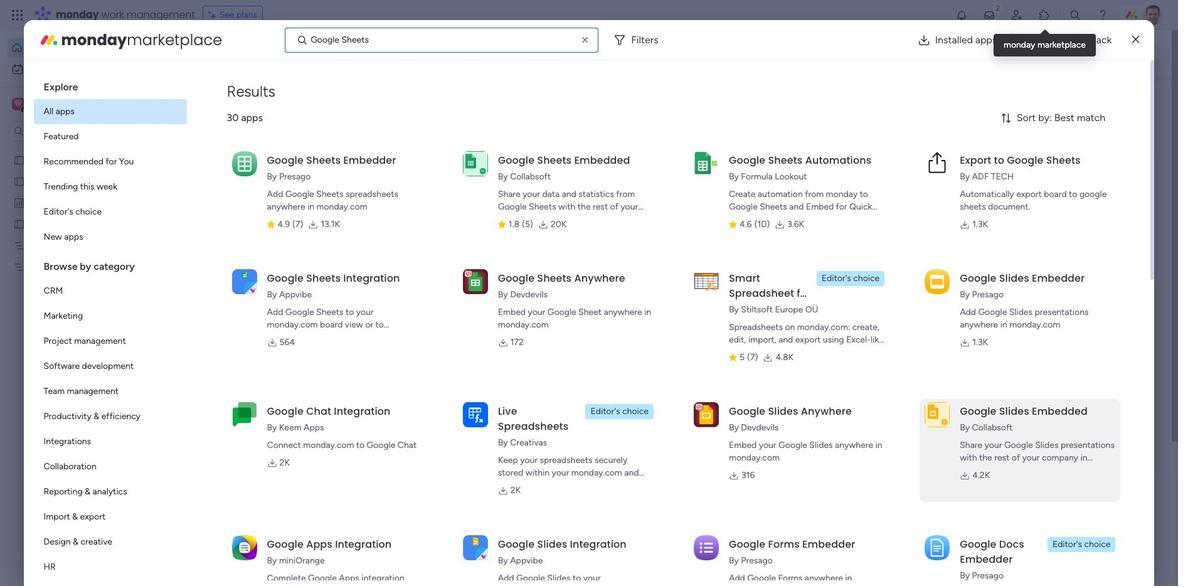 Task type: describe. For each thing, give the bounding box(es) containing it.
1 public board image from the top
[[13, 154, 25, 166]]

close recently visited image
[[232, 102, 247, 117]]

notifications image
[[956, 9, 968, 21]]

templates image image
[[945, 252, 1111, 339]]

1 heading from the top
[[34, 70, 187, 99]]

2 heading from the top
[[34, 250, 187, 279]]

2 workspace image from the left
[[14, 97, 22, 111]]

public dashboard image
[[13, 196, 25, 208]]

2 public board image from the top
[[13, 218, 25, 230]]

update feed image
[[983, 9, 996, 21]]

2 terry turtle image from the top
[[261, 562, 286, 586]]

Search in workspace field
[[26, 124, 105, 138]]

dapulse x slim image
[[1132, 32, 1140, 47]]

v2 bolt switch image
[[1042, 47, 1049, 61]]

1 workspace image from the left
[[12, 97, 24, 111]]

v2 user feedback image
[[944, 47, 953, 61]]

1 terry turtle image from the top
[[261, 516, 286, 541]]

select product image
[[11, 9, 24, 21]]



Task type: locate. For each thing, give the bounding box(es) containing it.
public board image up public dashboard 'image'
[[13, 154, 25, 166]]

0 vertical spatial heading
[[34, 70, 187, 99]]

list box
[[34, 70, 187, 586], [0, 147, 160, 447]]

quick search results list box
[[232, 117, 904, 437]]

invite members image
[[1011, 9, 1024, 21]]

getting started element
[[934, 457, 1122, 508]]

monday marketplace image
[[1039, 9, 1051, 21]]

see plans image
[[208, 8, 219, 22]]

heading
[[34, 70, 187, 99], [34, 250, 187, 279]]

workspace image
[[12, 97, 24, 111], [14, 97, 22, 111]]

component image
[[247, 403, 259, 414]]

help image
[[1097, 9, 1110, 21]]

public board image
[[13, 154, 25, 166], [13, 218, 25, 230]]

circle o image
[[953, 150, 961, 159]]

0 vertical spatial public board image
[[13, 154, 25, 166]]

terry turtle image
[[261, 516, 286, 541], [261, 562, 286, 586]]

app logo image
[[232, 151, 257, 176], [463, 151, 488, 176], [694, 151, 719, 176], [925, 151, 950, 176], [232, 269, 257, 294], [463, 269, 488, 294], [694, 269, 719, 294], [925, 269, 950, 294], [232, 402, 257, 427], [463, 402, 488, 427], [694, 402, 719, 427], [925, 402, 950, 427], [232, 535, 257, 560], [694, 535, 719, 560], [925, 535, 950, 560], [463, 535, 488, 560]]

1 vertical spatial public board image
[[247, 229, 261, 243]]

1 vertical spatial terry turtle image
[[261, 562, 286, 586]]

workspace selection element
[[12, 97, 105, 113]]

help center element
[[934, 518, 1122, 568]]

2 image
[[993, 1, 1004, 15]]

search everything image
[[1069, 9, 1082, 21]]

1 horizontal spatial public board image
[[247, 229, 261, 243]]

1 vertical spatial public board image
[[13, 218, 25, 230]]

0 vertical spatial public board image
[[13, 175, 25, 187]]

monday marketplace image
[[39, 30, 59, 50]]

public board image down public dashboard 'image'
[[13, 218, 25, 230]]

option
[[8, 38, 153, 58], [8, 59, 153, 79], [34, 99, 187, 124], [34, 124, 187, 149], [0, 148, 160, 151], [34, 149, 187, 174], [34, 174, 187, 200], [34, 200, 187, 225], [34, 225, 187, 250], [34, 279, 187, 304], [34, 304, 187, 329], [34, 329, 187, 354], [34, 354, 187, 379], [34, 379, 187, 404], [34, 404, 187, 429], [34, 429, 187, 454], [34, 454, 187, 479], [34, 479, 187, 505], [34, 505, 187, 530], [34, 530, 187, 555], [34, 555, 187, 580]]

circle o image
[[953, 166, 961, 175]]

1 vertical spatial heading
[[34, 250, 187, 279]]

terry turtle image
[[1143, 5, 1164, 25]]

public board image
[[13, 175, 25, 187], [247, 229, 261, 243]]

0 vertical spatial terry turtle image
[[261, 516, 286, 541]]

0 horizontal spatial public board image
[[13, 175, 25, 187]]



Task type: vqa. For each thing, say whether or not it's contained in the screenshot.
"Menu" IMAGE
no



